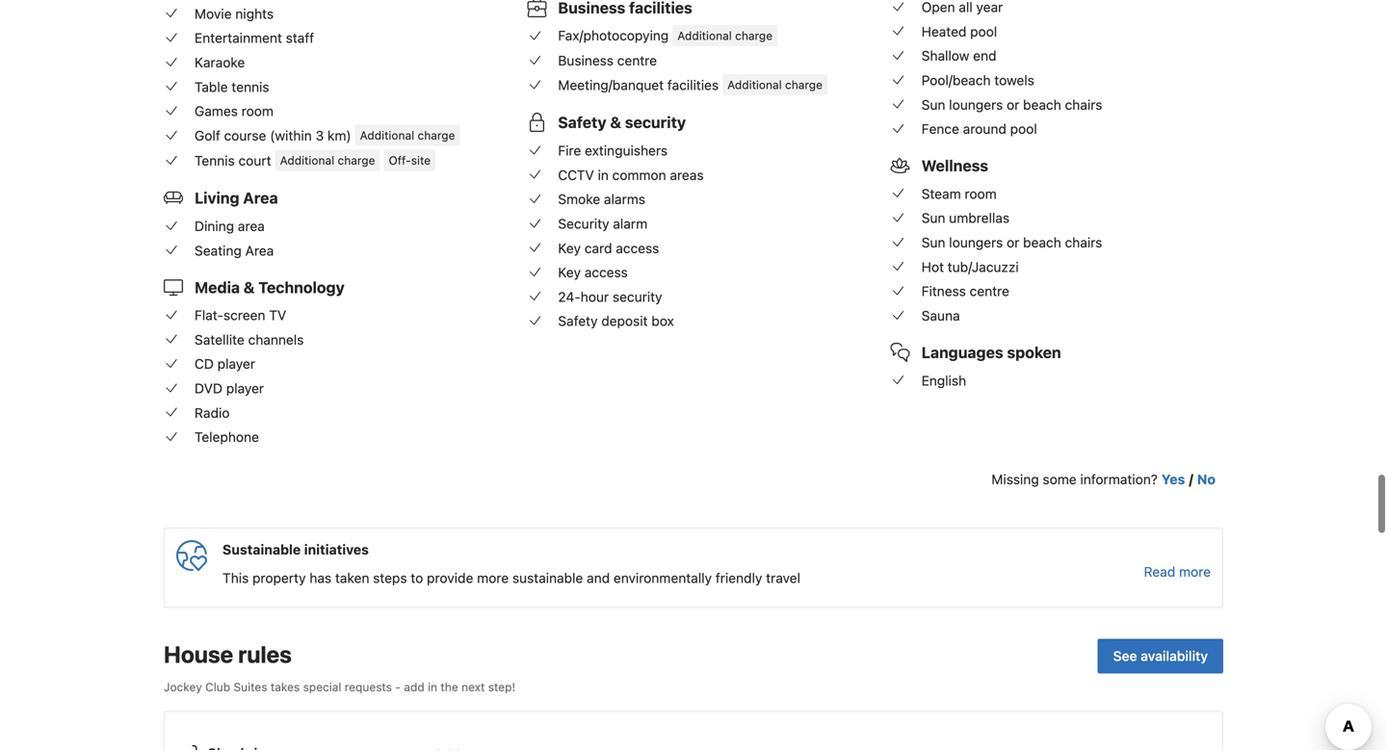 Task type: locate. For each thing, give the bounding box(es) containing it.
living area
[[195, 189, 278, 207]]

& for safety
[[610, 113, 621, 132]]

channels
[[248, 332, 304, 348]]

2 safety from the top
[[558, 313, 598, 329]]

area
[[243, 189, 278, 207], [245, 243, 274, 258]]

charge
[[735, 29, 773, 42], [785, 78, 823, 92], [418, 129, 455, 142], [338, 154, 375, 167]]

loungers down umbrellas
[[949, 235, 1003, 250]]

or up tub/jacuzzi
[[1007, 235, 1019, 250]]

more right read
[[1179, 564, 1211, 580]]

sauna
[[921, 308, 960, 324]]

1 key from the top
[[558, 240, 581, 256]]

charge inside fax/photocopying additional charge
[[735, 29, 773, 42]]

read more button
[[1144, 562, 1211, 582]]

see availability
[[1113, 648, 1208, 664]]

table tennis
[[195, 79, 269, 95]]

additional up facilities
[[677, 29, 732, 42]]

seating area
[[195, 243, 274, 258]]

box
[[651, 313, 674, 329]]

0 vertical spatial centre
[[617, 53, 657, 69]]

fence around pool
[[921, 121, 1037, 137]]

centre down tub/jacuzzi
[[970, 283, 1009, 299]]

fire extinguishers
[[558, 143, 668, 158]]

1 chairs from the top
[[1065, 97, 1102, 112]]

& up "fire extinguishers"
[[610, 113, 621, 132]]

player down cd player
[[226, 380, 264, 396]]

sun up the fence
[[921, 97, 945, 112]]

sun up "hot"
[[921, 235, 945, 250]]

pool/beach towels
[[921, 72, 1034, 88]]

1 horizontal spatial centre
[[970, 283, 1009, 299]]

heated pool
[[921, 23, 997, 39]]

0 horizontal spatial &
[[244, 278, 255, 296]]

table
[[195, 79, 228, 95]]

more
[[1179, 564, 1211, 580], [477, 570, 509, 586]]

alarms
[[604, 191, 645, 207]]

sun loungers or beach chairs up tub/jacuzzi
[[921, 235, 1102, 250]]

charge inside meeting/banquet facilities additional charge
[[785, 78, 823, 92]]

0 horizontal spatial room
[[242, 103, 274, 119]]

1 beach from the top
[[1023, 97, 1061, 112]]

sustainable
[[512, 570, 583, 586]]

the
[[441, 681, 458, 694]]

2 vertical spatial sun
[[921, 235, 945, 250]]

room for games room
[[242, 103, 274, 119]]

area for living area
[[243, 189, 278, 207]]

entertainment staff
[[195, 30, 314, 46]]

1 vertical spatial safety
[[558, 313, 598, 329]]

tennis
[[232, 79, 269, 95]]

chairs
[[1065, 97, 1102, 112], [1065, 235, 1102, 250]]

around
[[963, 121, 1006, 137]]

security up deposit
[[613, 289, 662, 305]]

1 horizontal spatial more
[[1179, 564, 1211, 580]]

charge inside tennis court additional charge
[[338, 154, 375, 167]]

player up dvd player
[[217, 356, 255, 372]]

screen
[[223, 307, 265, 323]]

3
[[315, 128, 324, 143]]

0 vertical spatial beach
[[1023, 97, 1061, 112]]

see
[[1113, 648, 1137, 664]]

flat-screen tv
[[195, 307, 286, 323]]

1 horizontal spatial pool
[[1010, 121, 1037, 137]]

(within
[[270, 128, 312, 143]]

facilities
[[667, 77, 719, 93]]

key down the security at the top left of page
[[558, 240, 581, 256]]

0 vertical spatial or
[[1007, 97, 1019, 112]]

1 safety from the top
[[558, 113, 606, 132]]

1 vertical spatial chairs
[[1065, 235, 1102, 250]]

shallow end
[[921, 48, 996, 64]]

0 vertical spatial safety
[[558, 113, 606, 132]]

/
[[1189, 472, 1193, 488]]

key for key card access
[[558, 240, 581, 256]]

in left the
[[428, 681, 437, 694]]

0 vertical spatial player
[[217, 356, 255, 372]]

heated
[[921, 23, 967, 39]]

dvd player
[[195, 380, 264, 396]]

2 sun loungers or beach chairs from the top
[[921, 235, 1102, 250]]

security
[[625, 113, 686, 132], [613, 289, 662, 305]]

key up 24-
[[558, 264, 581, 280]]

satellite channels
[[195, 332, 304, 348]]

movie nights
[[195, 6, 274, 22]]

0 vertical spatial sun
[[921, 97, 945, 112]]

fire
[[558, 143, 581, 158]]

0 horizontal spatial pool
[[970, 23, 997, 39]]

1 vertical spatial &
[[244, 278, 255, 296]]

sun down steam
[[921, 210, 945, 226]]

room up umbrellas
[[965, 186, 997, 202]]

centre for business centre
[[617, 53, 657, 69]]

0 vertical spatial room
[[242, 103, 274, 119]]

loungers down pool/beach towels at the top
[[949, 97, 1003, 112]]

key for key access
[[558, 264, 581, 280]]

centre for fitness centre
[[970, 283, 1009, 299]]

has
[[309, 570, 331, 586]]

tennis court additional charge
[[195, 153, 375, 169]]

key
[[558, 240, 581, 256], [558, 264, 581, 280]]

safety down 24-
[[558, 313, 598, 329]]

1 vertical spatial beach
[[1023, 235, 1061, 250]]

cctv
[[558, 167, 594, 183]]

suites
[[234, 681, 267, 694]]

tennis
[[195, 153, 235, 169]]

access down key card access
[[584, 264, 628, 280]]

1 vertical spatial sun
[[921, 210, 945, 226]]

areas
[[670, 167, 704, 183]]

&
[[610, 113, 621, 132], [244, 278, 255, 296]]

club
[[205, 681, 230, 694]]

1 loungers from the top
[[949, 97, 1003, 112]]

this
[[223, 570, 249, 586]]

0 vertical spatial in
[[598, 167, 609, 183]]

or down towels
[[1007, 97, 1019, 112]]

0 horizontal spatial in
[[428, 681, 437, 694]]

availability
[[1141, 648, 1208, 664]]

requests
[[345, 681, 392, 694]]

1 vertical spatial access
[[584, 264, 628, 280]]

takes
[[271, 681, 300, 694]]

in
[[598, 167, 609, 183], [428, 681, 437, 694]]

1 vertical spatial or
[[1007, 235, 1019, 250]]

safety up fire
[[558, 113, 606, 132]]

travel
[[766, 570, 800, 586]]

safety for safety & security
[[558, 113, 606, 132]]

centre down fax/photocopying
[[617, 53, 657, 69]]

satellite
[[195, 332, 244, 348]]

safety & security
[[558, 113, 686, 132]]

beach
[[1023, 97, 1061, 112], [1023, 235, 1061, 250]]

2 chairs from the top
[[1065, 235, 1102, 250]]

site
[[411, 154, 431, 167]]

1 vertical spatial player
[[226, 380, 264, 396]]

0 vertical spatial area
[[243, 189, 278, 207]]

security
[[558, 216, 609, 232]]

more inside button
[[1179, 564, 1211, 580]]

0 vertical spatial security
[[625, 113, 686, 132]]

1 vertical spatial key
[[558, 264, 581, 280]]

1 horizontal spatial room
[[965, 186, 997, 202]]

1 vertical spatial area
[[245, 243, 274, 258]]

1 vertical spatial security
[[613, 289, 662, 305]]

security for 24-hour security
[[613, 289, 662, 305]]

0 vertical spatial access
[[616, 240, 659, 256]]

player for dvd player
[[226, 380, 264, 396]]

1 vertical spatial in
[[428, 681, 437, 694]]

0 vertical spatial loungers
[[949, 97, 1003, 112]]

2 key from the top
[[558, 264, 581, 280]]

key access
[[558, 264, 628, 280]]

0 horizontal spatial more
[[477, 570, 509, 586]]

safety for safety deposit box
[[558, 313, 598, 329]]

safety
[[558, 113, 606, 132], [558, 313, 598, 329]]

room
[[242, 103, 274, 119], [965, 186, 997, 202]]

flat-
[[195, 307, 223, 323]]

sustainable
[[223, 542, 301, 558]]

1 sun loungers or beach chairs from the top
[[921, 97, 1102, 112]]

1 vertical spatial loungers
[[949, 235, 1003, 250]]

1 vertical spatial room
[[965, 186, 997, 202]]

additional down '3'
[[280, 154, 334, 167]]

area down area
[[245, 243, 274, 258]]

to
[[411, 570, 423, 586]]

technology
[[258, 278, 345, 296]]

area up area
[[243, 189, 278, 207]]

pool up end
[[970, 23, 997, 39]]

staff
[[286, 30, 314, 46]]

0 vertical spatial chairs
[[1065, 97, 1102, 112]]

sun loungers or beach chairs down towels
[[921, 97, 1102, 112]]

& up the screen in the top of the page
[[244, 278, 255, 296]]

area
[[238, 218, 265, 234]]

additional inside meeting/banquet facilities additional charge
[[727, 78, 782, 92]]

in up "smoke alarms"
[[598, 167, 609, 183]]

steam room
[[921, 186, 997, 202]]

nights
[[235, 6, 274, 22]]

room down tennis
[[242, 103, 274, 119]]

security up "extinguishers" on the top
[[625, 113, 686, 132]]

0 horizontal spatial centre
[[617, 53, 657, 69]]

1 vertical spatial sun loungers or beach chairs
[[921, 235, 1102, 250]]

more right provide
[[477, 570, 509, 586]]

property
[[252, 570, 306, 586]]

additional inside fax/photocopying additional charge
[[677, 29, 732, 42]]

additional up off-
[[360, 129, 414, 142]]

0 vertical spatial &
[[610, 113, 621, 132]]

0 vertical spatial sun loungers or beach chairs
[[921, 97, 1102, 112]]

3 sun from the top
[[921, 235, 945, 250]]

additional
[[677, 29, 732, 42], [727, 78, 782, 92], [360, 129, 414, 142], [280, 154, 334, 167]]

wellness
[[921, 157, 988, 175]]

sun umbrellas
[[921, 210, 1010, 226]]

1 vertical spatial centre
[[970, 283, 1009, 299]]

english
[[921, 373, 966, 388]]

provide
[[427, 570, 473, 586]]

languages
[[921, 343, 1003, 362]]

read more
[[1144, 564, 1211, 580]]

player
[[217, 356, 255, 372], [226, 380, 264, 396]]

media
[[195, 278, 240, 296]]

additional right facilities
[[727, 78, 782, 92]]

next
[[461, 681, 485, 694]]

1 horizontal spatial &
[[610, 113, 621, 132]]

house
[[164, 641, 233, 668]]

security for safety & security
[[625, 113, 686, 132]]

access down alarm
[[616, 240, 659, 256]]

pool right the around
[[1010, 121, 1037, 137]]

access
[[616, 240, 659, 256], [584, 264, 628, 280]]

0 vertical spatial key
[[558, 240, 581, 256]]

spoken
[[1007, 343, 1061, 362]]



Task type: vqa. For each thing, say whether or not it's contained in the screenshot.
the may
no



Task type: describe. For each thing, give the bounding box(es) containing it.
deposit
[[601, 313, 648, 329]]

fence
[[921, 121, 959, 137]]

shallow
[[921, 48, 969, 64]]

dining
[[195, 218, 234, 234]]

special
[[303, 681, 341, 694]]

1 horizontal spatial in
[[598, 167, 609, 183]]

movie
[[195, 6, 232, 22]]

media & technology
[[195, 278, 345, 296]]

security alarm
[[558, 216, 647, 232]]

hot
[[921, 259, 944, 275]]

cctv in common areas
[[558, 167, 704, 183]]

dvd
[[195, 380, 222, 396]]

room for steam room
[[965, 186, 997, 202]]

off-site
[[389, 154, 431, 167]]

1 sun from the top
[[921, 97, 945, 112]]

pool/beach
[[921, 72, 991, 88]]

end
[[973, 48, 996, 64]]

player for cd player
[[217, 356, 255, 372]]

towels
[[994, 72, 1034, 88]]

additional inside tennis court additional charge
[[280, 154, 334, 167]]

step!
[[488, 681, 515, 694]]

off-
[[389, 154, 411, 167]]

dining area
[[195, 218, 265, 234]]

information?
[[1080, 472, 1158, 488]]

business
[[558, 53, 614, 69]]

hour
[[581, 289, 609, 305]]

environmentally
[[614, 570, 712, 586]]

house rules
[[164, 641, 292, 668]]

fitness
[[921, 283, 966, 299]]

read
[[1144, 564, 1175, 580]]

charge inside golf course (within 3 km) additional charge
[[418, 129, 455, 142]]

fitness centre
[[921, 283, 1009, 299]]

tv
[[269, 307, 286, 323]]

1 or from the top
[[1007, 97, 1019, 112]]

key card access
[[558, 240, 659, 256]]

missing
[[992, 472, 1039, 488]]

this property has taken steps to provide more sustainable and environmentally friendly travel
[[223, 570, 800, 586]]

area for seating area
[[245, 243, 274, 258]]

business centre
[[558, 53, 657, 69]]

1 vertical spatial pool
[[1010, 121, 1037, 137]]

common
[[612, 167, 666, 183]]

yes button
[[1162, 470, 1185, 489]]

2 sun from the top
[[921, 210, 945, 226]]

0 vertical spatial pool
[[970, 23, 997, 39]]

seating
[[195, 243, 242, 258]]

steam
[[921, 186, 961, 202]]

fax/photocopying additional charge
[[558, 28, 773, 44]]

cd
[[195, 356, 214, 372]]

jockey
[[164, 681, 202, 694]]

card
[[584, 240, 612, 256]]

some
[[1043, 472, 1077, 488]]

cd player
[[195, 356, 255, 372]]

see availability button
[[1098, 639, 1223, 674]]

meeting/banquet
[[558, 77, 664, 93]]

missing some information? yes / no
[[992, 472, 1216, 488]]

meeting/banquet facilities additional charge
[[558, 77, 823, 93]]

court
[[238, 153, 271, 169]]

karaoke
[[195, 54, 245, 70]]

languages spoken
[[921, 343, 1061, 362]]

sustainable initiatives
[[223, 542, 369, 558]]

safety deposit box
[[558, 313, 674, 329]]

smoke
[[558, 191, 600, 207]]

2 beach from the top
[[1023, 235, 1061, 250]]

radio
[[195, 405, 230, 421]]

rules
[[238, 641, 292, 668]]

golf
[[195, 128, 220, 143]]

& for media
[[244, 278, 255, 296]]

hot tub/jacuzzi
[[921, 259, 1019, 275]]

additional inside golf course (within 3 km) additional charge
[[360, 129, 414, 142]]

telephone
[[195, 429, 259, 445]]

2 loungers from the top
[[949, 235, 1003, 250]]

extinguishers
[[585, 143, 668, 158]]

alarm
[[613, 216, 647, 232]]

24-hour security
[[558, 289, 662, 305]]

jockey club suites takes special requests - add in the next step!
[[164, 681, 515, 694]]

fax/photocopying
[[558, 28, 669, 44]]

course
[[224, 128, 266, 143]]

entertainment
[[195, 30, 282, 46]]

living
[[195, 189, 239, 207]]

golf course (within 3 km) additional charge
[[195, 128, 455, 143]]

2 or from the top
[[1007, 235, 1019, 250]]

km)
[[327, 128, 351, 143]]



